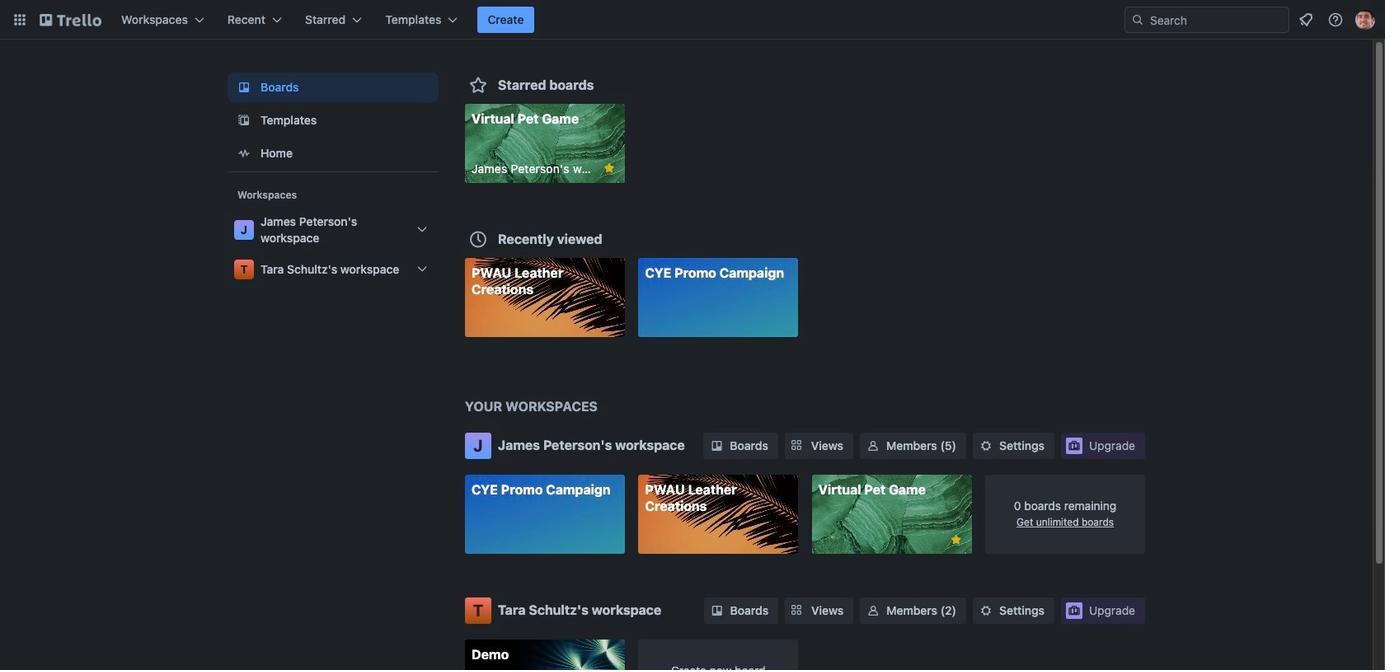 Task type: locate. For each thing, give the bounding box(es) containing it.
home image
[[234, 143, 254, 163]]

sm image
[[709, 438, 725, 454], [865, 438, 882, 454], [978, 602, 995, 619]]

template board image
[[234, 111, 254, 130]]

Search field
[[1125, 7, 1290, 33]]

0 horizontal spatial sm image
[[709, 602, 725, 619]]

sm image
[[978, 438, 995, 454], [709, 602, 725, 619], [865, 602, 882, 619]]

board image
[[234, 78, 254, 97]]

2 horizontal spatial sm image
[[978, 602, 995, 619]]

back to home image
[[40, 7, 101, 33]]

search image
[[1131, 13, 1145, 26]]



Task type: describe. For each thing, give the bounding box(es) containing it.
2 horizontal spatial sm image
[[978, 438, 995, 454]]

james peterson (jamespeterson93) image
[[1356, 10, 1376, 30]]

click to unstar this board. it will be removed from your starred list. image
[[602, 161, 617, 176]]

0 notifications image
[[1296, 10, 1316, 30]]

open information menu image
[[1328, 12, 1344, 28]]

1 horizontal spatial sm image
[[865, 438, 882, 454]]

0 horizontal spatial sm image
[[709, 438, 725, 454]]

1 horizontal spatial sm image
[[865, 602, 882, 619]]

primary element
[[0, 0, 1385, 40]]



Task type: vqa. For each thing, say whether or not it's contained in the screenshot.
show menu 'icon'
no



